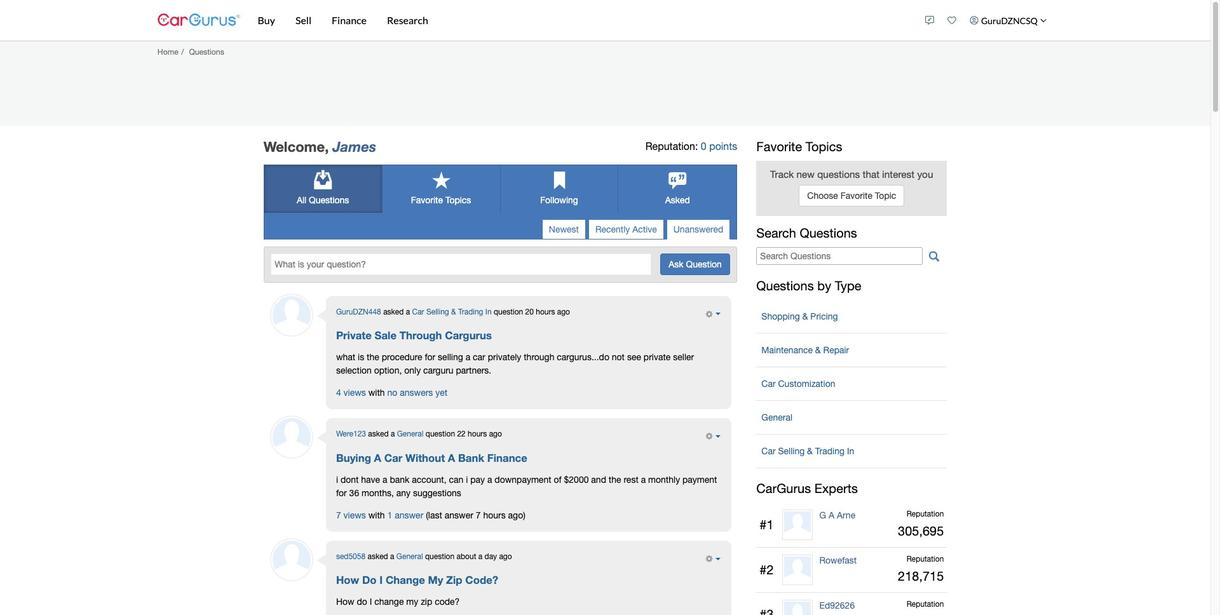 Task type: vqa. For each thing, say whether or not it's contained in the screenshot.
Request
no



Task type: locate. For each thing, give the bounding box(es) containing it.
1 horizontal spatial favorite
[[757, 139, 803, 154]]

do
[[362, 574, 377, 587]]

2 vertical spatial reputation
[[907, 600, 944, 609]]

saved cars image
[[948, 16, 957, 25]]

reputation up 305,695 at the right bottom
[[907, 510, 944, 519]]

4
[[336, 388, 341, 398]]

for
[[425, 352, 436, 363], [336, 488, 347, 498]]

maintenance & repair link
[[757, 339, 948, 362]]

0 horizontal spatial i
[[336, 475, 338, 485]]

do
[[357, 597, 367, 607]]

sell
[[296, 14, 312, 26]]

0 vertical spatial i
[[380, 574, 383, 587]]

a left bank
[[448, 452, 456, 465]]

questions
[[818, 168, 860, 180]]

0 horizontal spatial selling
[[427, 308, 449, 316]]

1 horizontal spatial the
[[609, 475, 622, 485]]

0 vertical spatial the
[[367, 352, 379, 363]]

the inside i dont have a bank account, can i pay a downpayment of $2000 and the rest a  monthly payment for 36 months, any suggestions
[[609, 475, 622, 485]]

maintenance & repair
[[762, 345, 850, 356]]

0 vertical spatial hours
[[536, 308, 555, 316]]

trading inside 'tab panel'
[[458, 308, 484, 316]]

ago right '20'
[[558, 308, 570, 316]]

reputation inside the reputation 218,715
[[907, 555, 944, 564]]

& up cargurus
[[451, 308, 456, 316]]

of
[[554, 475, 562, 485]]

cargurus
[[757, 482, 812, 496]]

None submit
[[661, 254, 730, 275]]

0 vertical spatial reputation
[[907, 510, 944, 519]]

1 horizontal spatial i
[[466, 475, 468, 485]]

1 horizontal spatial answer
[[445, 510, 474, 521]]

sed5058
[[336, 552, 366, 561]]

reputation up 218,715
[[907, 555, 944, 564]]

1 vertical spatial the
[[609, 475, 622, 485]]

1 horizontal spatial topics
[[806, 139, 843, 154]]

1 horizontal spatial trading
[[816, 447, 845, 457]]

3 reputation from the top
[[907, 600, 944, 609]]

1 vertical spatial reputation
[[907, 555, 944, 564]]

the right is
[[367, 352, 379, 363]]

hours left ago)
[[484, 510, 506, 521]]

hours right '20'
[[536, 308, 555, 316]]

for up the carguru
[[425, 352, 436, 363]]

answer right (last
[[445, 510, 474, 521]]

1 horizontal spatial 7
[[476, 510, 481, 521]]

1 reputation from the top
[[907, 510, 944, 519]]

1 vertical spatial i
[[370, 597, 372, 607]]

option,
[[374, 366, 402, 376]]

a right g
[[829, 511, 835, 521]]

2 horizontal spatial favorite
[[841, 191, 873, 201]]

car selling & trading in
[[762, 447, 855, 457]]

i right can
[[466, 475, 468, 485]]

a right pay
[[488, 475, 492, 485]]

2 horizontal spatial a
[[829, 511, 835, 521]]

1 vertical spatial hours
[[468, 430, 487, 439]]

0 horizontal spatial a
[[374, 452, 382, 465]]

car selling & trading in link up cargurus
[[412, 308, 492, 316]]

type
[[835, 279, 862, 293]]

selling up through
[[427, 308, 449, 316]]

1 horizontal spatial car selling & trading in link
[[757, 440, 948, 463]]

views for 7
[[344, 510, 366, 521]]

newest
[[549, 225, 579, 235]]

payment
[[683, 475, 718, 485]]

1 vertical spatial finance
[[488, 452, 528, 465]]

1 vertical spatial in
[[848, 447, 855, 457]]

7 views link
[[336, 510, 366, 521]]

unanswered link
[[667, 220, 731, 240]]

0 vertical spatial finance
[[332, 14, 367, 26]]

selling up cargurus
[[779, 447, 805, 457]]

carguru
[[424, 366, 454, 376]]

general for finance
[[397, 430, 424, 439]]

1 vertical spatial question
[[426, 430, 455, 439]]

general up change
[[397, 552, 423, 561]]

any
[[397, 488, 411, 498]]

1 i from the left
[[336, 475, 338, 485]]

2 vertical spatial general link
[[397, 552, 423, 561]]

months,
[[362, 488, 394, 498]]

0 vertical spatial with
[[369, 388, 385, 398]]

in
[[486, 308, 492, 316], [848, 447, 855, 457]]

chevron down image
[[1041, 17, 1047, 24]]

hours right 22
[[468, 430, 487, 439]]

0 horizontal spatial for
[[336, 488, 347, 498]]

0 horizontal spatial in
[[486, 308, 492, 316]]

a down no
[[391, 430, 395, 439]]

finance right sell
[[332, 14, 367, 26]]

1 vertical spatial how
[[336, 597, 355, 607]]

favorite topics inside the choose questions to view tab list
[[411, 195, 471, 206]]

question left '20'
[[494, 308, 523, 316]]

were123
[[336, 430, 366, 439]]

general down car customization
[[762, 413, 793, 423]]

1 vertical spatial general
[[397, 430, 424, 439]]

car
[[412, 308, 425, 316], [762, 379, 776, 389], [762, 447, 776, 457], [385, 452, 403, 465]]

choose favorite topic
[[808, 191, 897, 201]]

22
[[457, 430, 466, 439]]

1 vertical spatial favorite topics
[[411, 195, 471, 206]]

1 vertical spatial asked
[[368, 430, 389, 439]]

reputation inside reputation 305,695
[[907, 510, 944, 519]]

0 horizontal spatial answer
[[395, 510, 424, 521]]

with left 1
[[369, 510, 385, 521]]

2 with from the top
[[369, 510, 385, 521]]

0 vertical spatial asked
[[384, 308, 404, 316]]

in up experts
[[848, 447, 855, 457]]

0 vertical spatial selling
[[427, 308, 449, 316]]

views down 36
[[344, 510, 366, 521]]

suggestions
[[413, 488, 461, 498]]

research
[[387, 14, 429, 26]]

a
[[406, 308, 410, 316], [466, 352, 471, 363], [391, 430, 395, 439], [383, 475, 388, 485], [488, 475, 492, 485], [641, 475, 646, 485], [390, 552, 395, 561], [479, 552, 483, 561]]

0 vertical spatial trading
[[458, 308, 484, 316]]

What is your question? text field
[[271, 254, 652, 275]]

2 views from the top
[[344, 510, 366, 521]]

how do i change my zip code?
[[336, 574, 499, 587]]

general link down "car customization" link
[[757, 407, 948, 429]]

2 reputation from the top
[[907, 555, 944, 564]]

1 horizontal spatial favorite topics
[[757, 139, 843, 154]]

tab panel
[[270, 296, 732, 616]]

about
[[457, 552, 477, 561]]

2 vertical spatial general
[[397, 552, 423, 561]]

general link up without
[[397, 430, 424, 439]]

0 horizontal spatial favorite
[[411, 195, 443, 206]]

views right 4
[[344, 388, 366, 398]]

0 horizontal spatial the
[[367, 352, 379, 363]]

asked for a
[[368, 430, 389, 439]]

for left 36
[[336, 488, 347, 498]]

menu bar
[[240, 0, 919, 41]]

0 horizontal spatial topics
[[446, 195, 471, 206]]

i
[[380, 574, 383, 587], [370, 597, 372, 607]]

general up without
[[397, 430, 424, 439]]

general for code?
[[397, 552, 423, 561]]

home / questions
[[158, 47, 224, 56]]

cargurus logo homepage link image
[[157, 2, 240, 38]]

my
[[428, 574, 443, 587]]

general link for finance
[[397, 430, 424, 439]]

1 vertical spatial views
[[344, 510, 366, 521]]

reputation down 218,715
[[907, 600, 944, 609]]

question for zip
[[425, 552, 455, 561]]

0 horizontal spatial trading
[[458, 308, 484, 316]]

1 vertical spatial trading
[[816, 447, 845, 457]]

question left 22
[[426, 430, 455, 439]]

the
[[367, 352, 379, 363], [609, 475, 622, 485]]

cargurus
[[445, 329, 492, 342]]

asked up do
[[368, 552, 388, 561]]

finance button
[[322, 0, 377, 41]]

(last
[[426, 510, 442, 521]]

1 vertical spatial with
[[369, 510, 385, 521]]

and
[[592, 475, 607, 485]]

how for how do i change my zip code?
[[336, 597, 355, 607]]

7 down pay
[[476, 510, 481, 521]]

0 vertical spatial how
[[336, 574, 359, 587]]

views
[[344, 388, 366, 398], [344, 510, 366, 521]]

trading up cargurus
[[458, 308, 484, 316]]

favorite inside the choose questions to view tab list
[[411, 195, 443, 206]]

36
[[349, 488, 359, 498]]

answer right 1
[[395, 510, 424, 521]]

1 horizontal spatial i
[[380, 574, 383, 587]]

general
[[762, 413, 793, 423], [397, 430, 424, 439], [397, 552, 423, 561]]

user icon image
[[971, 16, 980, 25]]

all questions
[[297, 195, 349, 206]]

1 vertical spatial general link
[[397, 430, 424, 439]]

asked
[[384, 308, 404, 316], [368, 430, 389, 439], [368, 552, 388, 561]]

20
[[526, 308, 534, 316]]

1 7 from the left
[[336, 510, 341, 521]]

a up have
[[374, 452, 382, 465]]

a right rest on the bottom right
[[641, 475, 646, 485]]

research button
[[377, 0, 439, 41]]

& left repair
[[816, 345, 821, 356]]

questions right all
[[309, 195, 349, 206]]

reputation: 0 points
[[646, 140, 738, 152]]

finance up the downpayment
[[488, 452, 528, 465]]

a left car
[[466, 352, 471, 363]]

car left customization
[[762, 379, 776, 389]]

2 7 from the left
[[476, 510, 481, 521]]

7
[[336, 510, 341, 521], [476, 510, 481, 521]]

question up my
[[425, 552, 455, 561]]

2 i from the left
[[466, 475, 468, 485]]

favorite inside "link"
[[841, 191, 873, 201]]

0 vertical spatial topics
[[806, 139, 843, 154]]

asked up sale
[[384, 308, 404, 316]]

car customization
[[762, 379, 836, 389]]

questions right /
[[189, 47, 224, 56]]

2 vertical spatial asked
[[368, 552, 388, 561]]

question for bank
[[426, 430, 455, 439]]

7 down dont at the left of page
[[336, 510, 341, 521]]

reputation
[[907, 510, 944, 519], [907, 555, 944, 564], [907, 600, 944, 609]]

pricing
[[811, 312, 838, 322]]

0 vertical spatial in
[[486, 308, 492, 316]]

shopping & pricing link
[[757, 305, 948, 328]]

recently
[[596, 225, 630, 235]]

1 views from the top
[[344, 388, 366, 398]]

1 with from the top
[[369, 388, 385, 398]]

4 views link
[[336, 388, 366, 398]]

car up through
[[412, 308, 425, 316]]

shopping & pricing
[[762, 312, 838, 322]]

hours
[[536, 308, 555, 316], [468, 430, 487, 439], [484, 510, 506, 521]]

0 vertical spatial car selling & trading in link
[[412, 308, 492, 316]]

the left rest on the bottom right
[[609, 475, 622, 485]]

ago right 22
[[489, 430, 502, 439]]

seller
[[674, 352, 694, 363]]

2 vertical spatial question
[[425, 552, 455, 561]]

points
[[710, 140, 738, 152]]

sort questions by tab list
[[542, 220, 731, 240]]

0 vertical spatial for
[[425, 352, 436, 363]]

private
[[644, 352, 671, 363]]

2 how from the top
[[336, 597, 355, 607]]

1 vertical spatial topics
[[446, 195, 471, 206]]

1 how from the top
[[336, 574, 359, 587]]

a left day on the bottom left of the page
[[479, 552, 483, 561]]

ago right day on the bottom left of the page
[[499, 552, 512, 561]]

search questions
[[757, 226, 858, 240]]

privately
[[488, 352, 522, 363]]

how do i change my zip code?
[[336, 597, 460, 607]]

&
[[451, 308, 456, 316], [803, 312, 808, 322], [816, 345, 821, 356], [808, 447, 813, 457]]

track new questions that interest you
[[771, 168, 934, 180]]

rest
[[624, 475, 639, 485]]

new
[[797, 168, 815, 180]]

2 vertical spatial hours
[[484, 510, 506, 521]]

reputation for 218,715
[[907, 555, 944, 564]]

1 horizontal spatial in
[[848, 447, 855, 457]]

0 vertical spatial views
[[344, 388, 366, 398]]

the inside what is the procedure for selling a car privately through cargurus...do not see private seller selection option, only carguru partners.
[[367, 352, 379, 363]]

1 answer from the left
[[395, 510, 424, 521]]

0 horizontal spatial favorite topics
[[411, 195, 471, 206]]

0 horizontal spatial finance
[[332, 14, 367, 26]]

1 horizontal spatial finance
[[488, 452, 528, 465]]

track
[[771, 168, 794, 180]]

in inside 'tab panel'
[[486, 308, 492, 316]]

0 horizontal spatial i
[[370, 597, 372, 607]]

i left dont at the left of page
[[336, 475, 338, 485]]

a right have
[[383, 475, 388, 485]]

1 horizontal spatial for
[[425, 352, 436, 363]]

reputation 218,715
[[899, 555, 944, 584]]

for inside i dont have a bank account, can i pay a downpayment of $2000 and the rest a  monthly payment for 36 months, any suggestions
[[336, 488, 347, 498]]

1 horizontal spatial selling
[[779, 447, 805, 457]]

buy
[[258, 14, 275, 26]]

with left no
[[369, 388, 385, 398]]

my
[[407, 597, 419, 607]]

in up cargurus
[[486, 308, 492, 316]]

trading up experts
[[816, 447, 845, 457]]

through
[[524, 352, 555, 363]]

see
[[628, 352, 642, 363]]

& left pricing
[[803, 312, 808, 322]]

general link up change
[[397, 552, 423, 561]]

menu bar containing buy
[[240, 0, 919, 41]]

305,695
[[899, 524, 944, 539]]

asked right were123
[[368, 430, 389, 439]]

private
[[336, 329, 372, 342]]

car selling & trading in link up experts
[[757, 440, 948, 463]]

choose questions to view tab list
[[264, 165, 738, 213]]

shopping
[[762, 312, 800, 322]]

0 horizontal spatial 7
[[336, 510, 341, 521]]

1 horizontal spatial a
[[448, 452, 456, 465]]

for inside what is the procedure for selling a car privately through cargurus...do not see private seller selection option, only carguru partners.
[[425, 352, 436, 363]]

1 vertical spatial for
[[336, 488, 347, 498]]



Task type: describe. For each thing, give the bounding box(es) containing it.
1 vertical spatial selling
[[779, 447, 805, 457]]

finance inside 'tab panel'
[[488, 452, 528, 465]]

asked link
[[619, 165, 737, 213]]

gurudzn448 asked a car selling & trading in question             20 hours ago
[[336, 308, 570, 316]]

bank
[[390, 475, 410, 485]]

i for do
[[370, 597, 372, 607]]

asked
[[666, 195, 691, 206]]

2 vertical spatial ago
[[499, 552, 512, 561]]

tab panel containing private sale through cargurus
[[270, 296, 732, 616]]

repair
[[824, 345, 850, 356]]

favorite topics link
[[383, 165, 500, 213]]

interest
[[883, 168, 915, 180]]

active
[[633, 225, 657, 235]]

welcome, james
[[264, 139, 377, 155]]

& inside 'tab panel'
[[451, 308, 456, 316]]

1 answer link
[[388, 510, 424, 521]]

finance inside popup button
[[332, 14, 367, 26]]

have
[[361, 475, 380, 485]]

unanswered
[[674, 225, 724, 235]]

1 vertical spatial ago
[[489, 430, 502, 439]]

you
[[918, 168, 934, 180]]

ed92626
[[820, 601, 855, 611]]

$2000
[[564, 475, 589, 485]]

following
[[540, 195, 579, 206]]

Search Questions text field
[[757, 247, 923, 265]]

asked for do
[[368, 552, 388, 561]]

home
[[158, 47, 179, 56]]

change
[[386, 574, 425, 587]]

rowefast
[[820, 556, 857, 566]]

topic
[[876, 191, 897, 201]]

sed5058 link
[[336, 552, 366, 561]]

change
[[375, 597, 404, 607]]

day
[[485, 552, 497, 561]]

monthly
[[649, 475, 680, 485]]

g a arne
[[820, 511, 856, 521]]

a inside what is the procedure for selling a car privately through cargurus...do not see private seller selection option, only carguru partners.
[[466, 352, 471, 363]]

were123 link
[[336, 430, 366, 439]]

0 vertical spatial question
[[494, 308, 523, 316]]

i for do
[[380, 574, 383, 587]]

add a car review image
[[926, 16, 935, 25]]

yet
[[436, 388, 448, 398]]

buying
[[336, 452, 371, 465]]

car up cargurus
[[762, 447, 776, 457]]

ago)
[[508, 510, 526, 521]]

a for g
[[829, 511, 835, 521]]

views for 4
[[344, 388, 366, 398]]

g
[[820, 511, 827, 521]]

downpayment
[[495, 475, 552, 485]]

2 answer from the left
[[445, 510, 474, 521]]

sed5058 asked a general question             about a day ago
[[336, 552, 512, 561]]

general link for code?
[[397, 552, 423, 561]]

james
[[333, 139, 377, 155]]

car customization link
[[757, 373, 948, 396]]

0 points link
[[701, 140, 738, 152]]

following link
[[501, 165, 618, 213]]

recently active
[[596, 225, 657, 235]]

topics inside the choose questions to view tab list
[[446, 195, 471, 206]]

how for how do i change my zip code?
[[336, 574, 359, 587]]

car up bank
[[385, 452, 403, 465]]

1 vertical spatial car selling & trading in link
[[757, 440, 948, 463]]

asked for sale
[[384, 308, 404, 316]]

& up cargurus experts
[[808, 447, 813, 457]]

private sale through cargurus
[[336, 329, 492, 342]]

that
[[863, 168, 880, 180]]

/
[[181, 47, 184, 56]]

with for 1
[[369, 510, 385, 521]]

home link
[[158, 47, 179, 56]]

no
[[388, 388, 398, 398]]

maintenance
[[762, 345, 813, 356]]

cargurus logo homepage link link
[[157, 2, 240, 38]]

choose
[[808, 191, 839, 201]]

no answers yet link
[[388, 388, 448, 398]]

with for no
[[369, 388, 385, 398]]

by
[[818, 279, 832, 293]]

gurudzncsq button
[[964, 3, 1054, 38]]

buy button
[[248, 0, 285, 41]]

0 vertical spatial favorite topics
[[757, 139, 843, 154]]

zip
[[421, 597, 433, 607]]

0
[[701, 140, 707, 152]]

is
[[358, 352, 364, 363]]

questions up search questions text field at the top right
[[800, 226, 858, 240]]

how do i change my zip code? link
[[336, 574, 499, 587]]

sale
[[375, 329, 397, 342]]

dont
[[341, 475, 359, 485]]

search
[[757, 226, 797, 240]]

#2
[[760, 562, 774, 577]]

selling
[[438, 352, 463, 363]]

gurudzn448
[[336, 308, 381, 316]]

0 horizontal spatial car selling & trading in link
[[412, 308, 492, 316]]

pay
[[471, 475, 485, 485]]

through
[[400, 329, 442, 342]]

arne
[[837, 511, 856, 521]]

gurudzncsq menu
[[919, 3, 1054, 38]]

selection
[[336, 366, 372, 376]]

a up change
[[390, 552, 395, 561]]

questions by type
[[757, 279, 862, 293]]

car
[[473, 352, 486, 363]]

questions up shopping
[[757, 279, 814, 293]]

all questions link
[[264, 165, 382, 213]]

what is the procedure for selling a car privately through cargurus...do not see private seller selection option, only carguru partners.
[[336, 352, 694, 376]]

partners.
[[456, 366, 492, 376]]

i dont have a bank account, can i pay a downpayment of $2000 and the rest a  monthly payment for 36 months, any suggestions
[[336, 475, 718, 498]]

all
[[297, 195, 307, 206]]

0 vertical spatial general link
[[757, 407, 948, 429]]

a for buying
[[374, 452, 382, 465]]

buying a car without a bank finance link
[[336, 452, 528, 465]]

not
[[612, 352, 625, 363]]

0 vertical spatial ago
[[558, 308, 570, 316]]

were123 asked a general question             22 hours ago
[[336, 430, 502, 439]]

code?
[[435, 597, 460, 607]]

0 vertical spatial general
[[762, 413, 793, 423]]

questions inside tab list
[[309, 195, 349, 206]]

answers
[[400, 388, 433, 398]]

4 views with no answers yet
[[336, 388, 448, 398]]

1
[[388, 510, 393, 521]]

a up private sale through cargurus
[[406, 308, 410, 316]]

reputation for 305,695
[[907, 510, 944, 519]]



